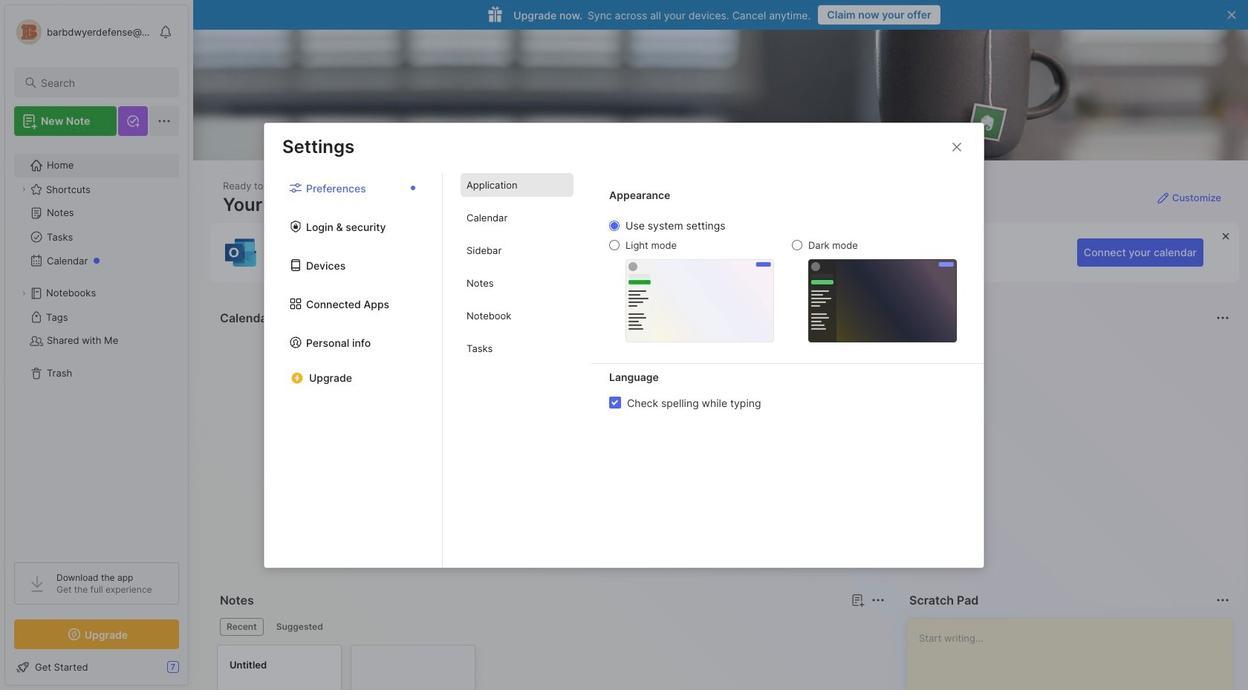 Task type: vqa. For each thing, say whether or not it's contained in the screenshot.
And to the top
no



Task type: describe. For each thing, give the bounding box(es) containing it.
Search text field
[[41, 76, 166, 90]]

main element
[[0, 0, 193, 690]]

Start writing… text field
[[919, 619, 1232, 690]]



Task type: locate. For each thing, give the bounding box(es) containing it.
close image
[[948, 138, 966, 156]]

row group
[[217, 645, 484, 690]]

tree
[[5, 145, 188, 549]]

None search field
[[41, 74, 166, 91]]

tab list
[[265, 173, 443, 567], [443, 173, 591, 567], [220, 618, 883, 636]]

tab
[[461, 173, 574, 197], [461, 206, 574, 230], [461, 238, 574, 262], [461, 271, 574, 295], [461, 304, 574, 328], [461, 337, 574, 360], [220, 618, 264, 636], [270, 618, 330, 636]]

none search field inside main element
[[41, 74, 166, 91]]

None radio
[[609, 240, 620, 250]]

None checkbox
[[609, 397, 621, 409]]

tree inside main element
[[5, 145, 188, 549]]

expand notebooks image
[[19, 289, 28, 298]]

option group
[[609, 219, 957, 342]]

None radio
[[609, 221, 620, 231], [792, 240, 802, 250], [609, 221, 620, 231], [792, 240, 802, 250]]



